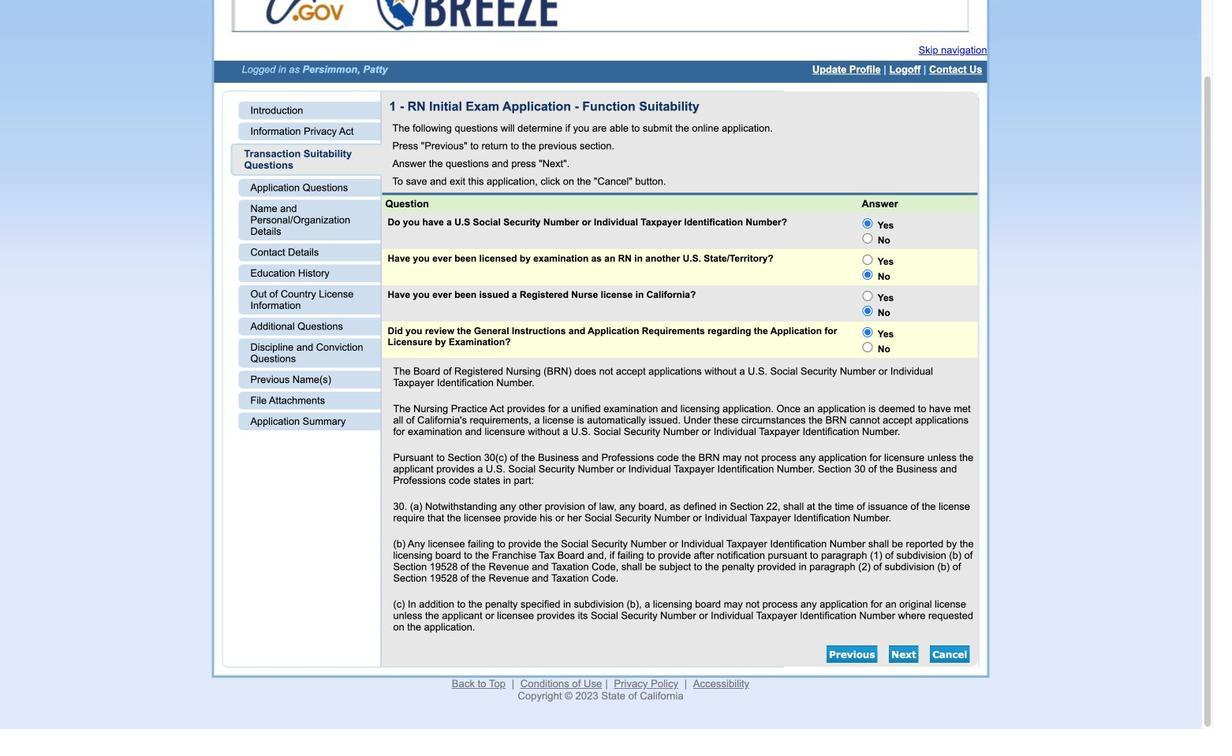 Task type: locate. For each thing, give the bounding box(es) containing it.
None radio
[[863, 255, 873, 265], [863, 342, 873, 353], [863, 255, 873, 265], [863, 342, 873, 353]]

option group
[[859, 213, 978, 249], [859, 249, 978, 286], [859, 286, 978, 322], [859, 322, 978, 358]]

4 option group from the top
[[859, 322, 978, 358]]

None radio
[[863, 219, 873, 229], [863, 234, 873, 244], [863, 270, 873, 280], [863, 291, 873, 301], [863, 306, 873, 316], [863, 327, 873, 338], [863, 219, 873, 229], [863, 234, 873, 244], [863, 270, 873, 280], [863, 291, 873, 301], [863, 306, 873, 316], [863, 327, 873, 338]]

None submit
[[827, 646, 878, 664], [889, 646, 919, 664], [930, 646, 970, 664], [827, 646, 878, 664], [889, 646, 919, 664], [930, 646, 970, 664]]



Task type: vqa. For each thing, say whether or not it's contained in the screenshot.
radio
yes



Task type: describe. For each thing, give the bounding box(es) containing it.
3 option group from the top
[[859, 286, 978, 322]]

state of california breeze image
[[372, 0, 563, 30]]

1 option group from the top
[[859, 213, 978, 249]]

2 option group from the top
[[859, 249, 978, 286]]

ca.gov image
[[266, 0, 346, 29]]



